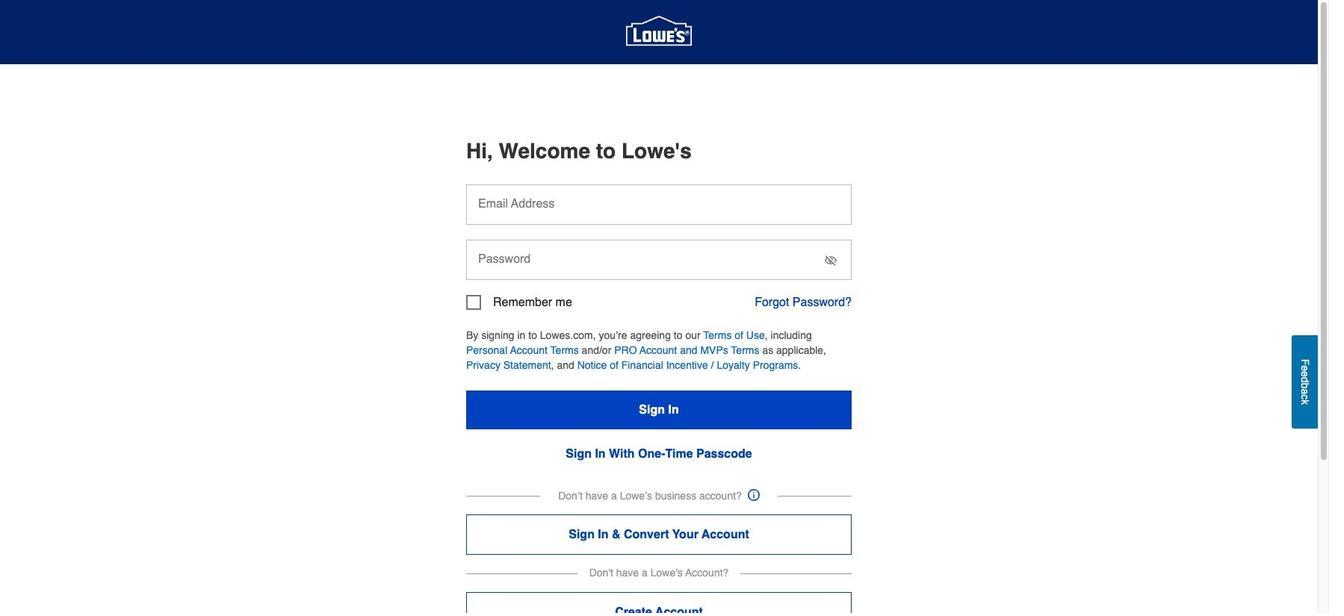 Task type: locate. For each thing, give the bounding box(es) containing it.
tooltip button image
[[748, 490, 760, 502]]

remember me element
[[466, 295, 572, 310]]

Email text field
[[466, 185, 852, 225]]

show password image
[[825, 255, 837, 267]]



Task type: describe. For each thing, give the bounding box(es) containing it.
password password field
[[466, 240, 852, 280]]

lowe's home improvement logo image
[[626, 0, 692, 65]]



Task type: vqa. For each thing, say whether or not it's contained in the screenshot.
Tooltip Button "image"
yes



